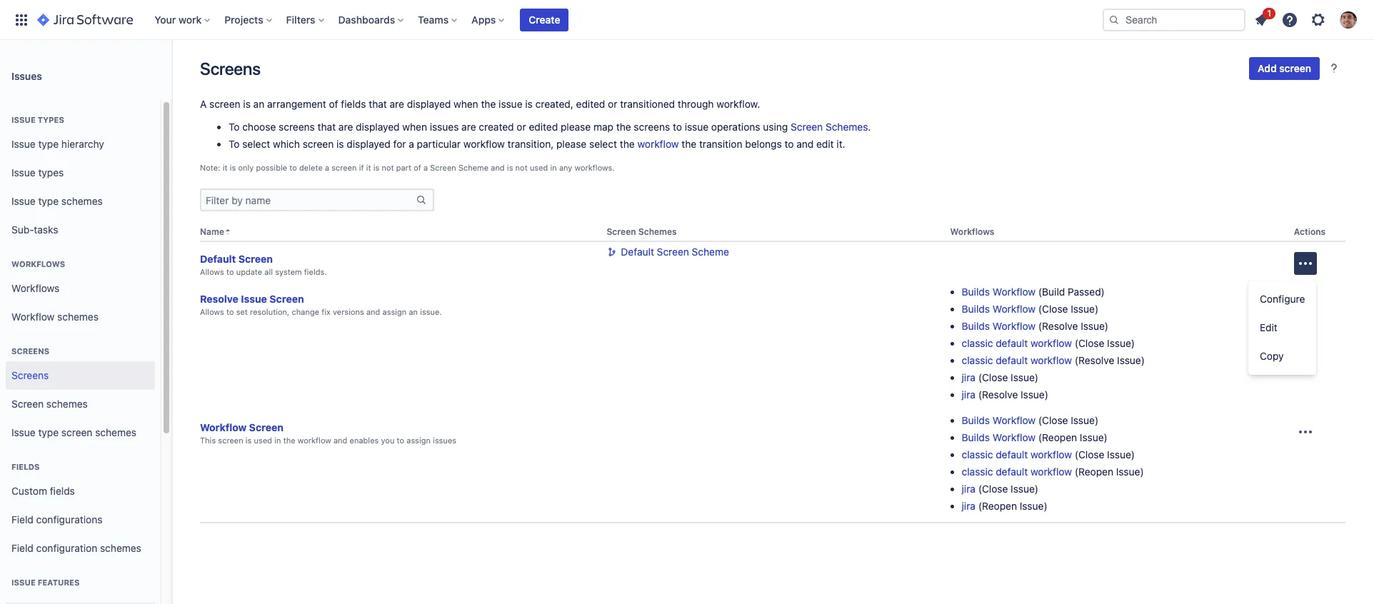 Task type: locate. For each thing, give the bounding box(es) containing it.
group containing configure
[[1249, 281, 1317, 375]]

classic
[[962, 337, 993, 349], [962, 354, 993, 367], [962, 449, 993, 461], [962, 466, 993, 478]]

a inside to choose screens that are displayed when issues are created or edited please map the screens to issue operations using screen schemes . to select which screen is displayed for a particular workflow transition, please select the workflow the transition belongs to and edit it.
[[409, 138, 414, 150]]

schemes down workflows 'link'
[[57, 310, 99, 323]]

please left map
[[561, 121, 591, 133]]

screen down screen schemes link
[[61, 426, 92, 438]]

1 horizontal spatial it
[[366, 163, 371, 172]]

operations
[[711, 121, 760, 133]]

default down screen schemes
[[621, 246, 654, 258]]

please up 'any'
[[556, 138, 587, 150]]

2 field from the top
[[11, 542, 33, 554]]

1 horizontal spatial screens
[[634, 121, 670, 133]]

2 type from the top
[[38, 195, 59, 207]]

0 vertical spatial in
[[550, 163, 557, 172]]

when up for
[[402, 121, 427, 133]]

0 vertical spatial issues
[[430, 121, 459, 133]]

sidebar navigation image
[[156, 57, 187, 86]]

2 classic from the top
[[962, 354, 993, 367]]

0 vertical spatial fields
[[341, 98, 366, 110]]

is right which
[[336, 138, 344, 150]]

1 vertical spatial or
[[517, 121, 526, 133]]

0 vertical spatial allows
[[200, 267, 224, 277]]

issues up particular
[[430, 121, 459, 133]]

are for displayed
[[462, 121, 476, 133]]

0 horizontal spatial not
[[382, 163, 394, 172]]

select down map
[[589, 138, 617, 150]]

schemes inside issue types group
[[61, 195, 103, 207]]

issue inside 'issue types' link
[[11, 166, 35, 178]]

allows inside default screen allows to update all system fields.
[[200, 267, 224, 277]]

or inside to choose screens that are displayed when issues are created or edited please map the screens to issue operations using screen schemes . to select which screen is displayed for a particular workflow transition, please select the workflow the transition belongs to and edit it.
[[517, 121, 526, 133]]

schemes
[[61, 195, 103, 207], [57, 310, 99, 323], [46, 398, 88, 410], [95, 426, 136, 438], [100, 542, 141, 554]]

to inside workflow screen this screen is used in the workflow and enables you to assign issues
[[397, 436, 404, 445]]

1 builds workflow link from the top
[[962, 286, 1036, 298]]

1 vertical spatial workflows
[[11, 259, 65, 269]]

schemes inside fields group
[[100, 542, 141, 554]]

issue inside issue type screen schemes link
[[11, 426, 35, 438]]

1 horizontal spatial used
[[530, 163, 548, 172]]

the
[[481, 98, 496, 110], [616, 121, 631, 133], [620, 138, 635, 150], [682, 138, 697, 150], [283, 436, 295, 445]]

1 vertical spatial that
[[318, 121, 336, 133]]

features
[[38, 578, 80, 587]]

allows down default screen "link"
[[200, 267, 224, 277]]

issue inside to choose screens that are displayed when issues are created or edited please map the screens to issue operations using screen schemes . to select which screen is displayed for a particular workflow transition, please select the workflow the transition belongs to and edit it.
[[685, 121, 709, 133]]

2 vertical spatial screens
[[11, 369, 49, 381]]

learn more image
[[1326, 60, 1343, 77]]

screen inside default screen allows to update all system fields.
[[238, 253, 273, 265]]

allows left set
[[200, 307, 224, 317]]

1 horizontal spatial an
[[409, 307, 418, 317]]

screens up a
[[200, 59, 261, 79]]

in down workflow screen link
[[274, 436, 281, 445]]

1 horizontal spatial scheme
[[692, 246, 729, 258]]

screens for the screens 'link'
[[11, 369, 49, 381]]

fields
[[11, 462, 40, 471]]

0 horizontal spatial or
[[517, 121, 526, 133]]

displayed
[[407, 98, 451, 110], [356, 121, 400, 133], [347, 138, 391, 150]]

0 vertical spatial assign
[[383, 307, 407, 317]]

0 horizontal spatial it
[[223, 163, 227, 172]]

1 vertical spatial issues
[[433, 436, 456, 445]]

possible
[[256, 163, 287, 172]]

allows
[[200, 267, 224, 277], [200, 307, 224, 317]]

of right arrangement
[[329, 98, 338, 110]]

any
[[559, 163, 572, 172]]

issue inside issue type schemes link
[[11, 195, 35, 207]]

2 jira from the top
[[962, 389, 976, 401]]

2 vertical spatial reopen
[[982, 500, 1017, 512]]

type down "screen schemes"
[[38, 426, 59, 438]]

to right the you
[[397, 436, 404, 445]]

1 vertical spatial field
[[11, 542, 33, 554]]

or up map
[[608, 98, 617, 110]]

for
[[393, 138, 406, 150]]

issue inside resolve issue screen allows to set resolution, change fix versions and assign an issue.
[[241, 293, 267, 305]]

default screen allows to update all system fields.
[[200, 253, 327, 277]]

2 classic default workflow link from the top
[[962, 354, 1072, 367]]

1 vertical spatial screens
[[11, 346, 49, 356]]

1 horizontal spatial schemes
[[826, 121, 868, 133]]

1 jira link from the top
[[962, 372, 976, 384]]

default down "name"
[[200, 253, 236, 265]]

4 jira link from the top
[[962, 500, 976, 512]]

schemes up default screen scheme link
[[638, 226, 677, 237]]

this
[[200, 436, 216, 445]]

schemes down the 'field configurations' link
[[100, 542, 141, 554]]

3 builds workflow link from the top
[[962, 320, 1036, 332]]

edit
[[1260, 321, 1278, 334]]

1 horizontal spatial not
[[515, 163, 528, 172]]

issues inside workflow screen this screen is used in the workflow and enables you to assign issues
[[433, 436, 456, 445]]

to
[[673, 121, 682, 133], [785, 138, 794, 150], [290, 163, 297, 172], [226, 267, 234, 277], [226, 307, 234, 317], [397, 436, 404, 445]]

an left issue.
[[409, 307, 418, 317]]

1 horizontal spatial that
[[369, 98, 387, 110]]

1 vertical spatial reopen
[[1079, 466, 1114, 478]]

screen up delete
[[303, 138, 334, 150]]

issue down the 'through'
[[685, 121, 709, 133]]

screens up "screen schemes"
[[11, 369, 49, 381]]

fields right arrangement
[[341, 98, 366, 110]]

are for of
[[390, 98, 404, 110]]

workflows for workflows 'link'
[[11, 282, 60, 294]]

is right if
[[373, 163, 379, 172]]

0 horizontal spatial default
[[200, 253, 236, 265]]

assign right the you
[[407, 436, 431, 445]]

a right delete
[[325, 163, 329, 172]]

0 vertical spatial workflows
[[950, 226, 995, 237]]

1 allows from the top
[[200, 267, 224, 277]]

type inside screens group
[[38, 426, 59, 438]]

used down workflow screen link
[[254, 436, 272, 445]]

you
[[381, 436, 395, 445]]

4 default from the top
[[996, 466, 1028, 478]]

2 not from the left
[[515, 163, 528, 172]]

used down transition, at the left of page
[[530, 163, 548, 172]]

1 classic default workflow link from the top
[[962, 337, 1072, 349]]

scheme image
[[607, 245, 618, 258]]

1 vertical spatial an
[[409, 307, 418, 317]]

to up workflow 'link'
[[673, 121, 682, 133]]

screen left if
[[332, 163, 357, 172]]

workflow schemes
[[11, 310, 99, 323]]

type up tasks
[[38, 195, 59, 207]]

is down workflow screen link
[[246, 436, 252, 445]]

a right for
[[409, 138, 414, 150]]

belongs
[[745, 138, 782, 150]]

1 horizontal spatial issue
[[685, 121, 709, 133]]

0 vertical spatial issue
[[499, 98, 523, 110]]

allows inside resolve issue screen allows to set resolution, change fix versions and assign an issue.
[[200, 307, 224, 317]]

1 vertical spatial to
[[229, 138, 240, 150]]

1 vertical spatial fields
[[50, 485, 75, 497]]

1 it from the left
[[223, 163, 227, 172]]

2 vertical spatial workflows
[[11, 282, 60, 294]]

not left part
[[382, 163, 394, 172]]

default
[[621, 246, 654, 258], [200, 253, 236, 265]]

it right if
[[366, 163, 371, 172]]

of
[[329, 98, 338, 110], [414, 163, 421, 172]]

0 horizontal spatial edited
[[529, 121, 558, 133]]

screens up which
[[279, 121, 315, 133]]

1 vertical spatial in
[[274, 436, 281, 445]]

field up the issue features at left bottom
[[11, 542, 33, 554]]

0 vertical spatial or
[[608, 98, 617, 110]]

0 horizontal spatial in
[[274, 436, 281, 445]]

it right note:
[[223, 163, 227, 172]]

1 horizontal spatial select
[[589, 138, 617, 150]]

type down types
[[38, 138, 59, 150]]

0 vertical spatial schemes
[[826, 121, 868, 133]]

issue types link
[[6, 159, 155, 187]]

to down default screen "link"
[[226, 267, 234, 277]]

reopen
[[1042, 432, 1077, 444], [1079, 466, 1114, 478], [982, 500, 1017, 512]]

0 horizontal spatial that
[[318, 121, 336, 133]]

to left choose
[[229, 121, 240, 133]]

field configuration schemes link
[[6, 534, 155, 563]]

workflow screen this screen is used in the workflow and enables you to assign issues
[[200, 422, 456, 445]]

is left only
[[230, 163, 236, 172]]

default
[[996, 337, 1028, 349], [996, 354, 1028, 367], [996, 449, 1028, 461], [996, 466, 1028, 478]]

screen right add
[[1280, 62, 1311, 74]]

issue type hierarchy
[[11, 138, 104, 150]]

projects
[[224, 13, 263, 25]]

to up only
[[229, 138, 240, 150]]

screens inside 'link'
[[11, 369, 49, 381]]

screen inside workflow screen this screen is used in the workflow and enables you to assign issues
[[249, 422, 284, 434]]

change
[[292, 307, 319, 317]]

when inside to choose screens that are displayed when issues are created or edited please map the screens to issue operations using screen schemes . to select which screen is displayed for a particular workflow transition, please select the workflow the transition belongs to and edit it.
[[402, 121, 427, 133]]

1 horizontal spatial a
[[409, 138, 414, 150]]

banner containing your work
[[0, 0, 1374, 40]]

screen schemes link
[[6, 390, 155, 419]]

1 vertical spatial allows
[[200, 307, 224, 317]]

edited up map
[[576, 98, 605, 110]]

type
[[38, 138, 59, 150], [38, 195, 59, 207], [38, 426, 59, 438]]

schemes up issue type screen schemes
[[46, 398, 88, 410]]

1 field from the top
[[11, 513, 33, 525]]

that up note: it is only possible to delete a screen if it is not part of a screen scheme and is not used in any workflows.
[[369, 98, 387, 110]]

0 vertical spatial scheme
[[459, 163, 489, 172]]

edited up transition, at the left of page
[[529, 121, 558, 133]]

types
[[38, 166, 64, 178]]

in left 'any'
[[550, 163, 557, 172]]

the right map
[[616, 121, 631, 133]]

of right part
[[414, 163, 421, 172]]

arrangement
[[267, 98, 326, 110]]

schemes down 'issue types' link
[[61, 195, 103, 207]]

0 horizontal spatial screens
[[279, 121, 315, 133]]

screen schemes
[[607, 226, 677, 237]]

1
[[1268, 8, 1271, 18]]

2 select from the left
[[589, 138, 617, 150]]

default inside default screen allows to update all system fields.
[[200, 253, 236, 265]]

a screen is an arrangement of fields that are displayed when the issue is created, edited or transitioned through workflow.
[[200, 98, 760, 110]]

a right part
[[424, 163, 428, 172]]

is
[[243, 98, 251, 110], [525, 98, 533, 110], [336, 138, 344, 150], [230, 163, 236, 172], [373, 163, 379, 172], [507, 163, 513, 172], [246, 436, 252, 445]]

fix
[[322, 307, 331, 317]]

group
[[1249, 281, 1317, 375]]

in
[[550, 163, 557, 172], [274, 436, 281, 445]]

build
[[1042, 286, 1065, 298]]

screen inside issue type screen schemes link
[[61, 426, 92, 438]]

Filter by name text field
[[201, 190, 416, 210]]

screens down workflow schemes
[[11, 346, 49, 356]]

0 vertical spatial reopen
[[1042, 432, 1077, 444]]

1 type from the top
[[38, 138, 59, 150]]

workflows for workflows group
[[11, 259, 65, 269]]

assign left issue.
[[383, 307, 407, 317]]

screen
[[791, 121, 823, 133], [430, 163, 456, 172], [607, 226, 636, 237], [657, 246, 689, 258], [238, 253, 273, 265], [270, 293, 304, 305], [11, 398, 44, 410], [249, 422, 284, 434]]

or up transition, at the left of page
[[517, 121, 526, 133]]

1 vertical spatial used
[[254, 436, 272, 445]]

resolve inside resolve issue screen allows to set resolution, change fix versions and assign an issue.
[[200, 293, 238, 305]]

apps
[[472, 13, 496, 25]]

field down custom
[[11, 513, 33, 525]]

to left delete
[[290, 163, 297, 172]]

default screen scheme
[[621, 246, 729, 258]]

workflows group
[[6, 244, 155, 336]]

5 builds workflow link from the top
[[962, 432, 1036, 444]]

0 horizontal spatial are
[[339, 121, 353, 133]]

please
[[561, 121, 591, 133], [556, 138, 587, 150]]

when up particular
[[454, 98, 478, 110]]

issue up created
[[499, 98, 523, 110]]

to left set
[[226, 307, 234, 317]]

the down workflow screen link
[[283, 436, 295, 445]]

appswitcher icon image
[[13, 11, 30, 28]]

dashboards button
[[334, 8, 409, 31]]

is down transition, at the left of page
[[507, 163, 513, 172]]

0 vertical spatial that
[[369, 98, 387, 110]]

0 horizontal spatial when
[[402, 121, 427, 133]]

3 type from the top
[[38, 426, 59, 438]]

not down transition, at the left of page
[[515, 163, 528, 172]]

0 horizontal spatial an
[[253, 98, 264, 110]]

1 horizontal spatial are
[[390, 98, 404, 110]]

system
[[275, 267, 302, 277]]

resolve
[[200, 293, 238, 305], [1042, 320, 1078, 332], [1079, 354, 1115, 367], [982, 389, 1018, 401]]

screens up workflow 'link'
[[634, 121, 670, 133]]

and left edit
[[797, 138, 814, 150]]

displayed up if
[[347, 138, 391, 150]]

issue.
[[420, 307, 442, 317]]

3 jira from the top
[[962, 483, 976, 495]]

1 horizontal spatial default
[[621, 246, 654, 258]]

and left enables
[[334, 436, 347, 445]]

0 vertical spatial edited
[[576, 98, 605, 110]]

in inside workflow screen this screen is used in the workflow and enables you to assign issues
[[274, 436, 281, 445]]

schemes up it.
[[826, 121, 868, 133]]

workflows inside 'link'
[[11, 282, 60, 294]]

screens
[[279, 121, 315, 133], [634, 121, 670, 133]]

1 horizontal spatial edited
[[576, 98, 605, 110]]

2 default from the top
[[996, 354, 1028, 367]]

actions image
[[1297, 255, 1314, 272]]

configuration
[[36, 542, 97, 554]]

1 vertical spatial type
[[38, 195, 59, 207]]

your work button
[[150, 8, 216, 31]]

0 vertical spatial type
[[38, 138, 59, 150]]

2 to from the top
[[229, 138, 240, 150]]

to
[[229, 121, 240, 133], [229, 138, 240, 150]]

that down arrangement
[[318, 121, 336, 133]]

1 vertical spatial when
[[402, 121, 427, 133]]

1 vertical spatial schemes
[[638, 226, 677, 237]]

4 builds from the top
[[962, 414, 990, 427]]

0 horizontal spatial select
[[242, 138, 270, 150]]

map
[[594, 121, 614, 133]]

3 default from the top
[[996, 449, 1028, 461]]

workflow screen link
[[200, 421, 284, 435]]

type for hierarchy
[[38, 138, 59, 150]]

when
[[454, 98, 478, 110], [402, 121, 427, 133]]

5 builds from the top
[[962, 432, 990, 444]]

4 classic from the top
[[962, 466, 993, 478]]

used inside workflow screen this screen is used in the workflow and enables you to assign issues
[[254, 436, 272, 445]]

schemes inside workflows group
[[57, 310, 99, 323]]

an up choose
[[253, 98, 264, 110]]

classic default workflow link
[[962, 337, 1072, 349], [962, 354, 1072, 367], [962, 449, 1072, 461], [962, 466, 1072, 478]]

0 horizontal spatial used
[[254, 436, 272, 445]]

the inside workflow screen this screen is used in the workflow and enables you to assign issues
[[283, 436, 295, 445]]

3 jira link from the top
[[962, 483, 976, 495]]

and down created
[[491, 163, 505, 172]]

an inside resolve issue screen allows to set resolution, change fix versions and assign an issue.
[[409, 307, 418, 317]]

workflow
[[993, 286, 1036, 298], [993, 303, 1036, 315], [11, 310, 55, 323], [993, 320, 1036, 332], [993, 414, 1036, 427], [200, 422, 247, 434], [993, 432, 1036, 444]]

to inside default screen allows to update all system fields.
[[226, 267, 234, 277]]

0 vertical spatial used
[[530, 163, 548, 172]]

screen down workflow screen link
[[218, 436, 243, 445]]

select down choose
[[242, 138, 270, 150]]

builds
[[962, 286, 990, 298], [962, 303, 990, 315], [962, 320, 990, 332], [962, 414, 990, 427], [962, 432, 990, 444]]

using
[[763, 121, 788, 133]]

displayed up particular
[[407, 98, 451, 110]]

1 vertical spatial of
[[414, 163, 421, 172]]

settings image
[[1310, 11, 1327, 28]]

issue types group
[[6, 100, 155, 249]]

scheme
[[459, 163, 489, 172], [692, 246, 729, 258]]

issues right the you
[[433, 436, 456, 445]]

created,
[[535, 98, 573, 110]]

banner
[[0, 0, 1374, 40]]

update
[[236, 267, 262, 277]]

1 vertical spatial assign
[[407, 436, 431, 445]]

3 classic default workflow link from the top
[[962, 449, 1072, 461]]

it
[[223, 163, 227, 172], [366, 163, 371, 172]]

displayed up for
[[356, 121, 400, 133]]

jira software image
[[37, 11, 133, 28], [37, 11, 133, 28]]

0 horizontal spatial fields
[[50, 485, 75, 497]]

0 vertical spatial field
[[11, 513, 33, 525]]

2 horizontal spatial are
[[462, 121, 476, 133]]

4 builds workflow link from the top
[[962, 414, 1036, 427]]

0 vertical spatial when
[[454, 98, 478, 110]]

1 horizontal spatial fields
[[341, 98, 366, 110]]

the right workflow 'link'
[[682, 138, 697, 150]]

a
[[409, 138, 414, 150], [325, 163, 329, 172], [424, 163, 428, 172]]

1 vertical spatial issue
[[685, 121, 709, 133]]

workflow
[[463, 138, 505, 150], [638, 138, 679, 150], [1031, 337, 1072, 349], [1031, 354, 1072, 367], [298, 436, 331, 445], [1031, 449, 1072, 461], [1031, 466, 1072, 478]]

issue inside "issue features" 'group'
[[11, 578, 36, 587]]

issues
[[11, 70, 42, 82]]

field
[[11, 513, 33, 525], [11, 542, 33, 554]]

0 horizontal spatial of
[[329, 98, 338, 110]]

and right versions
[[366, 307, 380, 317]]

2 vertical spatial type
[[38, 426, 59, 438]]

fields up field configurations
[[50, 485, 75, 497]]

your profile and settings image
[[1340, 11, 1357, 28]]

1 vertical spatial edited
[[529, 121, 558, 133]]

0 vertical spatial to
[[229, 121, 240, 133]]

and
[[797, 138, 814, 150], [491, 163, 505, 172], [366, 307, 380, 317], [334, 436, 347, 445]]

2 allows from the top
[[200, 307, 224, 317]]



Task type: vqa. For each thing, say whether or not it's contained in the screenshot.
bottom fields
yes



Task type: describe. For each thing, give the bounding box(es) containing it.
is left created, at the left
[[525, 98, 533, 110]]

choose
[[242, 121, 276, 133]]

1 horizontal spatial in
[[550, 163, 557, 172]]

field configuration schemes
[[11, 542, 141, 554]]

and inside resolve issue screen allows to set resolution, change fix versions and assign an issue.
[[366, 307, 380, 317]]

3 builds from the top
[[962, 320, 990, 332]]

1 vertical spatial please
[[556, 138, 587, 150]]

issue type schemes link
[[6, 187, 155, 216]]

versions
[[333, 307, 364, 317]]

search image
[[1109, 14, 1120, 25]]

0 vertical spatial an
[[253, 98, 264, 110]]

the up created
[[481, 98, 496, 110]]

issues inside to choose screens that are displayed when issues are created or edited please map the screens to issue operations using screen schemes . to select which screen is displayed for a particular workflow transition, please select the workflow the transition belongs to and edit it.
[[430, 121, 459, 133]]

sub-tasks
[[11, 223, 58, 235]]

is up choose
[[243, 98, 251, 110]]

0 horizontal spatial schemes
[[638, 226, 677, 237]]

2 screens from the left
[[634, 121, 670, 133]]

0 vertical spatial of
[[329, 98, 338, 110]]

transition,
[[508, 138, 554, 150]]

builds workflow ( close issue ) builds workflow ( reopen issue ) classic default workflow ( close issue ) classic default workflow ( reopen issue ) jira ( close issue ) jira ( reopen issue )
[[962, 414, 1144, 512]]

hierarchy
[[61, 138, 104, 150]]

edit link
[[1249, 314, 1317, 342]]

type for schemes
[[38, 195, 59, 207]]

issue type screen schemes
[[11, 426, 136, 438]]

3 classic from the top
[[962, 449, 993, 461]]

type for screen
[[38, 426, 59, 438]]

4 jira from the top
[[962, 500, 976, 512]]

0 horizontal spatial scheme
[[459, 163, 489, 172]]

2 builds from the top
[[962, 303, 990, 315]]

part
[[396, 163, 411, 172]]

issue types
[[11, 166, 64, 178]]

the left workflow 'link'
[[620, 138, 635, 150]]

default for default screen allows to update all system fields.
[[200, 253, 236, 265]]

projects button
[[220, 8, 278, 31]]

0 vertical spatial displayed
[[407, 98, 451, 110]]

0 horizontal spatial reopen
[[982, 500, 1017, 512]]

resolve issue screen link
[[200, 292, 304, 307]]

issue features group
[[6, 563, 155, 604]]

apps button
[[467, 8, 510, 31]]

screens group
[[6, 331, 155, 451]]

workflows.
[[575, 163, 615, 172]]

1 horizontal spatial when
[[454, 98, 478, 110]]

is inside workflow screen this screen is used in the workflow and enables you to assign issues
[[246, 436, 252, 445]]

copy
[[1260, 350, 1284, 362]]

schemes inside to choose screens that are displayed when issues are created or edited please map the screens to issue operations using screen schemes . to select which screen is displayed for a particular workflow transition, please select the workflow the transition belongs to and edit it.
[[826, 121, 868, 133]]

your
[[154, 13, 176, 25]]

created
[[479, 121, 514, 133]]

2 vertical spatial displayed
[[347, 138, 391, 150]]

configure link
[[1249, 285, 1317, 314]]

1 horizontal spatial or
[[608, 98, 617, 110]]

issue type hierarchy link
[[6, 130, 155, 159]]

that inside to choose screens that are displayed when issues are created or edited please map the screens to issue operations using screen schemes . to select which screen is displayed for a particular workflow transition, please select the workflow the transition belongs to and edit it.
[[318, 121, 336, 133]]

1 vertical spatial scheme
[[692, 246, 729, 258]]

1 vertical spatial displayed
[[356, 121, 400, 133]]

workflow schemes link
[[6, 303, 155, 331]]

workflow inside workflow screen this screen is used in the workflow and enables you to assign issues
[[200, 422, 247, 434]]

it.
[[837, 138, 846, 150]]

screen right a
[[209, 98, 240, 110]]

0 horizontal spatial a
[[325, 163, 329, 172]]

resolve issue screen allows to set resolution, change fix versions and assign an issue.
[[200, 293, 442, 317]]

1 not from the left
[[382, 163, 394, 172]]

default screen scheme link
[[618, 245, 729, 259]]

is inside to choose screens that are displayed when issues are created or edited please map the screens to issue operations using screen schemes . to select which screen is displayed for a particular workflow transition, please select the workflow the transition belongs to and edit it.
[[336, 138, 344, 150]]

create
[[529, 13, 560, 25]]

screens for screens group
[[11, 346, 49, 356]]

note: it is only possible to delete a screen if it is not part of a screen scheme and is not used in any workflows.
[[200, 163, 615, 172]]

workflow link
[[638, 138, 679, 150]]

2 builds workflow link from the top
[[962, 303, 1036, 315]]

passed
[[1068, 286, 1101, 298]]

issue type schemes
[[11, 195, 103, 207]]

issue types
[[11, 115, 64, 124]]

screen schemes link
[[791, 121, 868, 133]]

screen inside add screen button
[[1280, 62, 1311, 74]]

default for default screen scheme
[[621, 246, 654, 258]]

custom fields link
[[6, 477, 155, 506]]

to choose screens that are displayed when issues are created or edited please map the screens to issue operations using screen schemes . to select which screen is displayed for a particular workflow transition, please select the workflow the transition belongs to and edit it.
[[229, 121, 871, 150]]

sub-
[[11, 223, 34, 235]]

edit
[[817, 138, 834, 150]]

2 it from the left
[[366, 163, 371, 172]]

through
[[678, 98, 714, 110]]

1 jira from the top
[[962, 372, 976, 384]]

schemes down screen schemes link
[[95, 426, 136, 438]]

1 classic from the top
[[962, 337, 993, 349]]

issue features
[[11, 578, 80, 587]]

configurations
[[36, 513, 102, 525]]

assign inside resolve issue screen allows to set resolution, change fix versions and assign an issue.
[[383, 307, 407, 317]]

teams button
[[414, 8, 463, 31]]

tasks
[[34, 223, 58, 235]]

screen inside group
[[11, 398, 44, 410]]

field configurations
[[11, 513, 102, 525]]

note:
[[200, 163, 220, 172]]

fields.
[[304, 267, 327, 277]]

4 classic default workflow link from the top
[[962, 466, 1072, 478]]

Search field
[[1103, 8, 1246, 31]]

1 select from the left
[[242, 138, 270, 150]]

to inside resolve issue screen allows to set resolution, change fix versions and assign an issue.
[[226, 307, 234, 317]]

filters
[[286, 13, 315, 25]]

and inside workflow screen this screen is used in the workflow and enables you to assign issues
[[334, 436, 347, 445]]

1 horizontal spatial of
[[414, 163, 421, 172]]

add
[[1258, 62, 1277, 74]]

1 to from the top
[[229, 121, 240, 133]]

2 horizontal spatial reopen
[[1079, 466, 1114, 478]]

transitioned
[[620, 98, 675, 110]]

types
[[38, 115, 64, 124]]

screen inside to choose screens that are displayed when issues are created or edited please map the screens to issue operations using screen schemes . to select which screen is displayed for a particular workflow transition, please select the workflow the transition belongs to and edit it.
[[303, 138, 334, 150]]

fields inside group
[[50, 485, 75, 497]]

create button
[[520, 8, 569, 31]]

screen inside workflow screen this screen is used in the workflow and enables you to assign issues
[[218, 436, 243, 445]]

2 horizontal spatial a
[[424, 163, 428, 172]]

edited inside to choose screens that are displayed when issues are created or edited please map the screens to issue operations using screen schemes . to select which screen is displayed for a particular workflow transition, please select the workflow the transition belongs to and edit it.
[[529, 121, 558, 133]]

0 vertical spatial please
[[561, 121, 591, 133]]

1 horizontal spatial reopen
[[1042, 432, 1077, 444]]

and inside to choose screens that are displayed when issues are created or edited please map the screens to issue operations using screen schemes . to select which screen is displayed for a particular workflow transition, please select the workflow the transition belongs to and edit it.
[[797, 138, 814, 150]]

screen inside resolve issue screen allows to set resolution, change fix versions and assign an issue.
[[270, 293, 304, 305]]

actions
[[1294, 226, 1326, 237]]

primary element
[[9, 0, 1103, 40]]

workflow inside workflow screen this screen is used in the workflow and enables you to assign issues
[[298, 436, 331, 445]]

teams
[[418, 13, 449, 25]]

sub-tasks link
[[6, 216, 155, 244]]

issue inside issue type hierarchy link
[[11, 138, 35, 150]]

assign inside workflow screen this screen is used in the workflow and enables you to assign issues
[[407, 436, 431, 445]]

help image
[[1281, 11, 1299, 28]]

0 horizontal spatial issue
[[499, 98, 523, 110]]

workflow inside group
[[11, 310, 55, 323]]

builds workflow ( build passed ) builds workflow ( close issue ) builds workflow ( resolve issue ) classic default workflow ( close issue ) classic default workflow ( resolve issue ) jira ( close issue ) jira ( resolve issue )
[[962, 286, 1145, 401]]

particular
[[417, 138, 461, 150]]

custom fields
[[11, 485, 75, 497]]

dashboards
[[338, 13, 395, 25]]

set
[[236, 307, 248, 317]]

field for field configurations
[[11, 513, 33, 525]]

1 screens from the left
[[279, 121, 315, 133]]

0 vertical spatial screens
[[200, 59, 261, 79]]

fields group
[[6, 447, 155, 567]]

if
[[359, 163, 364, 172]]

to down using
[[785, 138, 794, 150]]

name button
[[200, 226, 224, 237]]

copy link
[[1249, 342, 1317, 371]]

1 default from the top
[[996, 337, 1028, 349]]

actions image
[[1297, 424, 1314, 441]]

a
[[200, 98, 207, 110]]

resolution,
[[250, 307, 290, 317]]

notifications image
[[1253, 11, 1270, 28]]

all
[[265, 267, 273, 277]]

workflow.
[[717, 98, 760, 110]]

workflows link
[[6, 274, 155, 303]]

delete
[[299, 163, 323, 172]]

field for field configuration schemes
[[11, 542, 33, 554]]

screen inside to choose screens that are displayed when issues are created or edited please map the screens to issue operations using screen schemes . to select which screen is displayed for a particular workflow transition, please select the workflow the transition belongs to and edit it.
[[791, 121, 823, 133]]

1 builds from the top
[[962, 286, 990, 298]]

transition
[[699, 138, 743, 150]]

filters button
[[282, 8, 330, 31]]

screen schemes
[[11, 398, 88, 410]]

field configurations link
[[6, 506, 155, 534]]

2 jira link from the top
[[962, 389, 976, 401]]

which
[[273, 138, 300, 150]]



